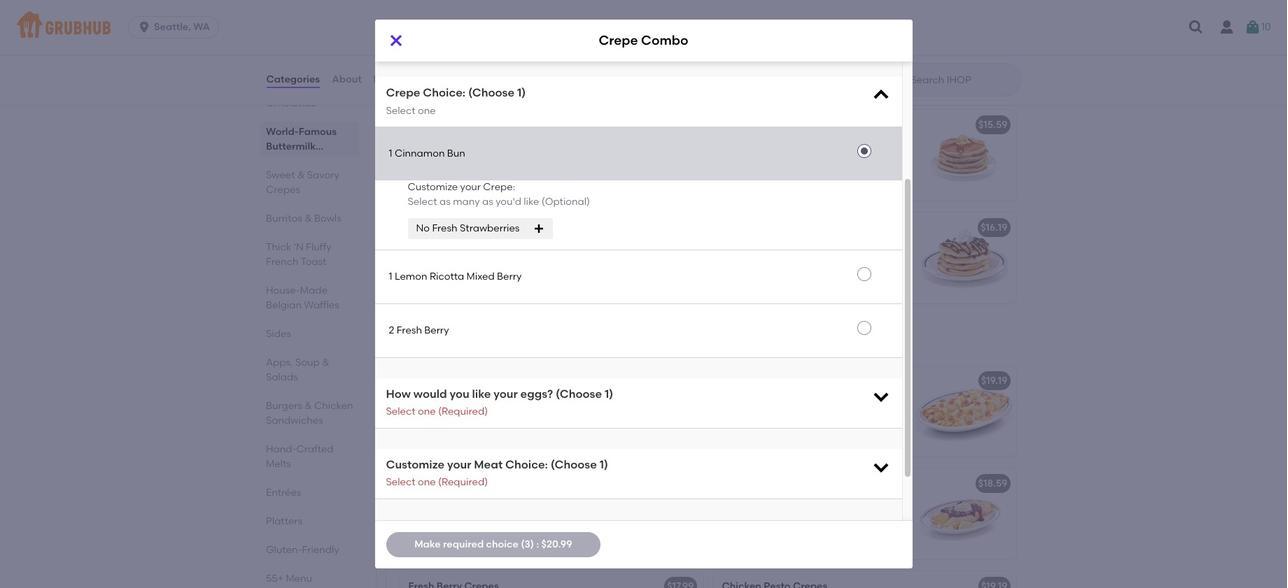 Task type: vqa. For each thing, say whether or not it's contained in the screenshot.
lemon
yes



Task type: describe. For each thing, give the bounding box(es) containing it.
hand-
[[266, 444, 296, 456]]

smoked inside 2 crepes filled & rolled with scrambled eggs‡, hickory-smoked bacon, crispy hash browns, white cheese sauce & jack & cheddar cheeses.
[[847, 409, 884, 421]]

cheesecake
[[408, 512, 466, 524]]

0 vertical spatial banana
[[464, 16, 502, 28]]

2 right or
[[421, 437, 426, 449]]

cream
[[510, 526, 541, 538]]

powdered inside 2 crepes filled & rolled with cheesecake mousse, drizzled with cinnamon bun filling, cream cheese icing, fresh strawberries & powdered sugar.
[[533, 540, 581, 552]]

a inside 4 protein pancakes loaded with blueberries, topped with lemon ricotta & seasonal mixed berry topping. add a squeeze of lemon for an extra zing!
[[786, 78, 793, 90]]

a inside we think chocolate is perfect any time of day. four fluffy buttermilk pancakes filled with chocolate chips, topped with a drizzle of chocolate syrup & more chocolate chips.
[[782, 284, 788, 296]]

strawberry banana pancakes
[[408, 16, 551, 28]]

rolled for hickory-
[[799, 395, 826, 407]]

loaded
[[815, 36, 849, 48]]

served
[[531, 395, 563, 407]]

mixed inside button
[[467, 271, 495, 283]]

svg image inside 'seattle, wa' button
[[137, 20, 151, 34]]

pancakes right power
[[791, 119, 838, 131]]

topped inside little known fact: strawberries and bananas are best friends. four fluffy buttermilk pancakes filled with fresh banana slices. topped with glazed strawberries & more banana slices.
[[479, 78, 515, 90]]

for inside 4 protein pancakes loaded with blueberries, topped with lemon ricotta & seasonal mixed berry topping. add a squeeze of lemon for an extra zing!
[[880, 78, 893, 90]]

svg image left 10 button
[[1188, 19, 1205, 36]]

1) inside crepe choice:  (choose 1) select one
[[517, 86, 526, 100]]

gluten-
[[266, 545, 302, 556]]

mixed inside 2 crepes filled & rolled with lemon ricotta, topped with seasonal mixed berry topping, more lemon ricotta & powdered sugar. add a squeeze of lemon for an extra zing!
[[863, 512, 892, 524]]

1 horizontal spatial ricotta
[[850, 16, 885, 28]]

chocolate chocolate chip pancakes image
[[597, 213, 702, 304]]

melts
[[266, 458, 291, 470]]

0 horizontal spatial crepe combo
[[408, 375, 476, 387]]

lemon left search icon on the right top of the page
[[848, 78, 878, 90]]

bun inside button
[[447, 148, 465, 160]]

glazed inside little known fact: strawberries and bananas are best friends. four fluffy buttermilk pancakes filled with fresh banana slices. topped with glazed strawberries & more banana slices.
[[540, 78, 572, 90]]

(choose inside customize your meat choice: (choose 1) select one (required)
[[551, 458, 597, 472]]

famous
[[298, 126, 336, 138]]

select inside customize your crepe: select as many as you'd like (optional)
[[408, 196, 437, 208]]

berry inside 4 protein pancakes loaded with blueberries, topped with lemon ricotta & seasonal mixed berry topping. add a squeeze of lemon for an extra zing!
[[842, 64, 867, 76]]

you'd
[[496, 196, 521, 208]]

strawberries inside little known fact: strawberries and bananas are best friends. four fluffy buttermilk pancakes filled with fresh banana slices. topped with glazed strawberries & more banana slices.
[[492, 36, 551, 48]]

crepe choice:  (choose 1) select one
[[386, 86, 526, 117]]

one inside how would you like your eggs? (choose 1) select one (required)
[[418, 406, 436, 418]]

mixed inside 4 protein pancakes loaded with blueberries, topped with lemon ricotta & seasonal mixed berry topping. add a squeeze of lemon for an extra zing!
[[811, 64, 840, 76]]

time for we think chocolate is perfect any time of day. four fluffy buttermilk pancakes filled with chocolate chips, topped with a drizzle of chocolate syrup & more chocolate chips.
[[722, 256, 743, 268]]

browns,
[[813, 423, 850, 435]]

and
[[554, 36, 573, 48]]

we think chocolate is perfect any time of day. four fluffy chocolate pancakes filled with chocolate chips, topped with a drizzle of chocolate syrup & more chocolate chips.
[[408, 241, 583, 310]]

0 horizontal spatial strawberry
[[408, 16, 462, 28]]

breakfast
[[722, 375, 769, 387]]

0 vertical spatial $20.99
[[663, 375, 694, 387]]

topped inside 4 protein pancakes loaded with blueberries, topped with lemon ricotta & seasonal mixed berry topping. add a squeeze of lemon for an extra zing!
[[780, 50, 815, 62]]

$16.55 for protein power pancakes
[[665, 119, 694, 131]]

slices. down flipped
[[449, 167, 477, 179]]

way,
[[491, 409, 513, 421]]

we for we think chocolate is perfect any time of day. four fluffy chocolate pancakes filled with chocolate chips, topped with a drizzle of chocolate syrup & more chocolate chips.
[[408, 241, 424, 253]]

lemon down cheddar in the bottom right of the page
[[850, 498, 880, 510]]

- for strawberry
[[495, 119, 499, 131]]

protein power pancakes
[[722, 119, 838, 131]]

a
[[408, 139, 416, 150]]

protein pancakes - lemon ricotta mixed berry image
[[911, 7, 1016, 98]]

smoked inside "choose your crepe flavor, served with 2 eggs* your way, 2 custom- cured hickory-smoked bacon strips or 2 pork sausage links & golden hash browns."
[[477, 423, 514, 435]]

pancakes up friends.
[[504, 16, 551, 28]]

toast
[[300, 256, 326, 268]]

crepe:
[[483, 182, 515, 193]]

0 vertical spatial crepe
[[599, 32, 638, 49]]

with inside "choose your crepe flavor, served with 2 eggs* your way, 2 custom- cured hickory-smoked bacon strips or 2 pork sausage links & golden hash browns."
[[408, 409, 428, 421]]

1 horizontal spatial crepe combo
[[599, 32, 688, 49]]

protein for fresh-
[[408, 119, 443, 131]]

1 horizontal spatial lemon
[[815, 16, 847, 28]]

chips, for buttermilk
[[869, 270, 897, 282]]

about
[[332, 73, 362, 85]]

quantity
[[386, 30, 434, 43]]

fluffy inside we think chocolate is perfect any time of day. four fluffy buttermilk pancakes filled with chocolate chips, topped with a drizzle of chocolate syrup & more chocolate chips.
[[803, 256, 826, 268]]

links
[[495, 437, 515, 449]]

pancakes inside 4 protein pancakes loaded with blueberries, topped with lemon ricotta & seasonal mixed berry topping. add a squeeze of lemon for an extra zing!
[[766, 36, 813, 48]]

1 vertical spatial cinnamon
[[408, 478, 459, 490]]

your for meat
[[447, 458, 471, 472]]

reviews button
[[373, 55, 413, 105]]

chips, for chocolate
[[555, 270, 583, 282]]

jack
[[799, 437, 819, 449]]

protein left power
[[722, 119, 757, 131]]

crepes up eggs?
[[515, 333, 568, 350]]

1 vertical spatial sweet
[[397, 333, 442, 350]]

strawberry banana pancakes image
[[597, 7, 702, 98]]

a inside "we think chocolate is perfect any time of day. four fluffy chocolate pancakes filled with chocolate chips, topped with a drizzle of chocolate syrup & more chocolate chips."
[[468, 284, 474, 296]]

pancakes up flipped
[[445, 119, 492, 131]]

2 down choose
[[431, 409, 436, 421]]

crafted
[[296, 444, 333, 456]]

golden
[[527, 437, 560, 449]]

power
[[759, 119, 789, 131]]

flavor,
[[500, 395, 529, 407]]

2 crepes filled & rolled with scrambled eggs‡, hickory-smoked bacon, crispy hash browns, white cheese sauce & jack & cheddar cheeses.
[[722, 395, 884, 463]]

2 crepes filled & rolled with cheesecake mousse, drizzled with cinnamon bun filling, cream cheese icing, fresh strawberries & powdered sugar.
[[408, 498, 581, 566]]

strawberries inside a fresh-flipped power stack. four protein pancakes filled with fresh banana slices. topped with glazed strawberries & more banana slices.
[[408, 181, 467, 193]]

one inside customize your meat choice: (choose 1) select one (required)
[[418, 477, 436, 489]]

main navigation navigation
[[0, 0, 1287, 55]]

friends.
[[494, 50, 529, 62]]

berry inside "2 fresh berry" button
[[424, 325, 449, 337]]

pancakes down (optional)
[[540, 222, 587, 234]]

glazed inside a fresh-flipped power stack. four protein pancakes filled with fresh banana slices. topped with glazed strawberries & more banana slices.
[[540, 167, 572, 179]]

4
[[722, 36, 728, 48]]

fresh berry crepes image
[[597, 572, 702, 589]]

crepe inside crepe choice:  (choose 1) select one
[[386, 86, 420, 100]]

fresh for strawberries
[[432, 222, 458, 234]]

salads
[[266, 372, 298, 384]]

blueberries,
[[722, 50, 778, 62]]

four for we think chocolate is perfect any time of day. four fluffy chocolate pancakes filled with chocolate chips, topped with a drizzle of chocolate syrup & more chocolate chips.
[[466, 256, 487, 268]]

Search IHOP search field
[[910, 73, 1017, 87]]

no
[[416, 222, 430, 234]]

2 vertical spatial crepe
[[408, 375, 438, 387]]

bun
[[459, 526, 477, 538]]

1 horizontal spatial strawberry
[[501, 119, 555, 131]]

topping.
[[722, 78, 762, 90]]

berry inside 1 lemon ricotta mixed berry button
[[497, 271, 522, 283]]

2 fresh berry
[[389, 325, 449, 337]]

customize your crepe: select as many as you'd like (optional)
[[408, 182, 590, 208]]

$19.19
[[981, 375, 1008, 387]]

apps,
[[266, 357, 293, 369]]

seattle,
[[154, 21, 191, 33]]

cinnamon inside 1 cinnamon bun button
[[395, 148, 445, 160]]

1 vertical spatial bun
[[461, 478, 479, 490]]

you
[[450, 388, 469, 401]]

cinnamon bun crepes
[[408, 478, 516, 490]]

chips. for buttermilk
[[838, 298, 865, 310]]

pork
[[428, 437, 450, 449]]

1) inside customize your meat choice: (choose 1) select one (required)
[[600, 458, 608, 472]]

rolled for drizzled
[[486, 498, 512, 510]]

seasonal inside 2 crepes filled & rolled with lemon ricotta, topped with seasonal mixed berry topping, more lemon ricotta & powdered sugar. add a squeeze of lemon for an extra zing!
[[818, 512, 861, 524]]

1 vertical spatial strawberries
[[460, 222, 520, 234]]

are
[[453, 50, 469, 62]]

bacon
[[516, 423, 547, 435]]

for inside 2 crepes filled & rolled with lemon ricotta, topped with seasonal mixed berry topping, more lemon ricotta & powdered sugar. add a squeeze of lemon for an extra zing!
[[754, 554, 767, 566]]

strawberries inside 2 crepes filled & rolled with cheesecake mousse, drizzled with cinnamon bun filling, cream cheese icing, fresh strawberries & powdered sugar.
[[462, 540, 520, 552]]

& inside "choose your crepe flavor, served with 2 eggs* your way, 2 custom- cured hickory-smoked bacon strips or 2 pork sausage links & golden hash browns."
[[517, 437, 525, 449]]

sugar. inside 2 crepes filled & rolled with lemon ricotta, topped with seasonal mixed berry topping, more lemon ricotta & powdered sugar. add a squeeze of lemon for an extra zing!
[[773, 540, 802, 552]]

sweet inside world-famous buttermilk pancakes sweet & savory crepes
[[266, 169, 295, 181]]

berry inside 2 crepes filled & rolled with lemon ricotta, topped with seasonal mixed berry topping, more lemon ricotta & powdered sugar. add a squeeze of lemon for an extra zing!
[[722, 526, 747, 538]]

crepes up eggs‡,
[[771, 375, 805, 387]]

squeeze inside 4 protein pancakes loaded with blueberries, topped with lemon ricotta & seasonal mixed berry topping. add a squeeze of lemon for an extra zing!
[[795, 78, 834, 90]]

choose
[[408, 395, 445, 407]]

buttermilk for any
[[829, 256, 877, 268]]

burgers
[[266, 400, 302, 412]]

crepe
[[470, 395, 498, 407]]

protein inside a fresh-flipped power stack. four protein pancakes filled with fresh banana slices. topped with glazed strawberries & more banana slices.
[[408, 153, 442, 165]]

0 vertical spatial berry
[[919, 16, 944, 28]]

think for we think chocolate is perfect any time of day. four fluffy buttermilk pancakes filled with chocolate chips, topped with a drizzle of chocolate syrup & more chocolate chips.
[[740, 241, 763, 253]]

more inside a fresh-flipped power stack. four protein pancakes filled with fresh banana slices. topped with glazed strawberries & more banana slices.
[[479, 181, 504, 193]]

cinnamon bun crepes image
[[597, 469, 702, 560]]

day. for we think chocolate is perfect any time of day. four fluffy chocolate pancakes filled with chocolate chips, topped with a drizzle of chocolate syrup & more chocolate chips.
[[444, 256, 464, 268]]

make required choice (3) : $20.99
[[414, 539, 572, 551]]

of inside 4 protein pancakes loaded with blueberries, topped with lemon ricotta & seasonal mixed berry topping. add a squeeze of lemon for an extra zing!
[[837, 78, 846, 90]]

would
[[414, 388, 447, 401]]

your down crepe
[[468, 409, 489, 421]]

& inside burgers & chicken sandwiches
[[304, 400, 312, 412]]

fluffy for chip
[[489, 256, 513, 268]]

seasonal inside 4 protein pancakes loaded with blueberries, topped with lemon ricotta & seasonal mixed berry topping. add a squeeze of lemon for an extra zing!
[[766, 64, 808, 76]]

& inside a fresh-flipped power stack. four protein pancakes filled with fresh banana slices. topped with glazed strawberries & more banana slices.
[[469, 181, 477, 193]]

of inside 2 crepes filled & rolled with lemon ricotta, topped with seasonal mixed berry topping, more lemon ricotta & powdered sugar. add a squeeze of lemon for an extra zing!
[[877, 540, 886, 552]]

lemon right topping,
[[819, 526, 848, 538]]

choice: inside customize your meat choice: (choose 1) select one (required)
[[505, 458, 548, 472]]

protein power pancakes image
[[911, 110, 1016, 201]]

ricotta inside 2 crepes filled & rolled with lemon ricotta, topped with seasonal mixed berry topping, more lemon ricotta & powdered sugar. add a squeeze of lemon for an extra zing!
[[851, 526, 882, 538]]

topped inside a fresh-flipped power stack. four protein pancakes filled with fresh banana slices. topped with glazed strawberries & more banana slices.
[[479, 167, 515, 179]]

omelettes
[[266, 97, 315, 109]]

meat
[[474, 458, 503, 472]]

best
[[471, 50, 492, 62]]

waffles
[[304, 300, 339, 311]]

select inside crepe choice:  (choose 1) select one
[[386, 105, 416, 117]]

(choose inside crepe choice:  (choose 1) select one
[[468, 86, 515, 100]]

lemon down the ricotta,
[[722, 554, 752, 566]]

french
[[266, 256, 298, 268]]

burritos
[[266, 213, 302, 225]]

platters
[[266, 516, 302, 528]]

friendly
[[302, 545, 339, 556]]

svg image left little
[[387, 32, 404, 49]]

four inside a fresh-flipped power stack. four protein pancakes filled with fresh banana slices. topped with glazed strawberries & more banana slices.
[[543, 139, 564, 150]]

pancakes up blueberries,
[[759, 16, 806, 28]]

choice
[[486, 539, 519, 551]]

1 horizontal spatial banana
[[557, 119, 595, 131]]

select inside customize your meat choice: (choose 1) select one (required)
[[386, 477, 416, 489]]

customize for customize your crepe:
[[408, 182, 458, 193]]

soup
[[295, 357, 319, 369]]

pancakes inside a fresh-flipped power stack. four protein pancakes filled with fresh banana slices. topped with glazed strawberries & more banana slices.
[[445, 153, 491, 165]]

sweet & savory crepes
[[397, 333, 568, 350]]

required
[[443, 539, 484, 551]]

day. for we think chocolate is perfect any time of day. four fluffy buttermilk pancakes filled with chocolate chips, topped with a drizzle of chocolate syrup & more chocolate chips.
[[757, 256, 777, 268]]

more inside 2 crepes filled & rolled with lemon ricotta, topped with seasonal mixed berry topping, more lemon ricotta & powdered sugar. add a squeeze of lemon for an extra zing!
[[791, 526, 816, 538]]

seattle, wa
[[154, 21, 210, 33]]

cured
[[408, 423, 436, 435]]

1 vertical spatial savory
[[461, 333, 512, 350]]

thick 'n fluffy french toast
[[266, 241, 331, 268]]

1 horizontal spatial mixed
[[888, 16, 916, 28]]

filled inside little known fact: strawberries and bananas are best friends. four fluffy buttermilk pancakes filled with fresh banana slices. topped with glazed strawberries & more banana slices.
[[508, 64, 531, 76]]

1 cinnamon bun button
[[375, 128, 902, 181]]

0 horizontal spatial combo
[[441, 375, 476, 387]]

crepes for cinnamon
[[416, 498, 448, 510]]

powdered inside 2 crepes filled & rolled with lemon ricotta, topped with seasonal mixed berry topping, more lemon ricotta & powdered sugar. add a squeeze of lemon for an extra zing!
[[722, 540, 770, 552]]

slices. up (optional)
[[546, 181, 575, 193]]

filled inside we think chocolate is perfect any time of day. four fluffy buttermilk pancakes filled with chocolate chips, topped with a drizzle of chocolate syrup & more chocolate chips.
[[771, 270, 794, 282]]

2 down flavor,
[[515, 409, 521, 421]]

customize your meat choice: (choose 1) select one (required)
[[386, 458, 608, 489]]

hickory- inside 2 crepes filled & rolled with scrambled eggs‡, hickory-smoked bacon, crispy hash browns, white cheese sauce & jack & cheddar cheeses.
[[808, 409, 847, 421]]

fresh-
[[418, 139, 445, 150]]

filled inside 2 crepes filled & rolled with scrambled eggs‡, hickory-smoked bacon, crispy hash browns, white cheese sauce & jack & cheddar cheeses.
[[764, 395, 787, 407]]

hand-crafted melts
[[266, 444, 333, 470]]

savory inside world-famous buttermilk pancakes sweet & savory crepes
[[307, 169, 339, 181]]

more inside "we think chocolate is perfect any time of day. four fluffy chocolate pancakes filled with chocolate chips, topped with a drizzle of chocolate syrup & more chocolate chips."
[[446, 298, 471, 310]]

2 crepes filled & rolled with lemon ricotta, topped with seasonal mixed berry topping, more lemon ricotta & powdered sugar. add a squeeze of lemon for an extra zing!
[[722, 498, 892, 566]]

zing! inside 4 protein pancakes loaded with blueberries, topped with lemon ricotta & seasonal mixed berry topping. add a squeeze of lemon for an extra zing!
[[764, 92, 785, 104]]

1 for 1 cinnamon bun
[[389, 148, 392, 160]]

pancakes for little known fact: strawberries and bananas are best friends. four fluffy buttermilk pancakes filled with fresh banana slices. topped with glazed strawberries & more banana slices.
[[459, 64, 506, 76]]

or
[[408, 437, 418, 449]]

2 inside 2 crepes filled & rolled with cheesecake mousse, drizzled with cinnamon bun filling, cream cheese icing, fresh strawberries & powdered sugar.
[[408, 498, 414, 510]]

cheddar
[[831, 437, 872, 449]]

crepes inside world-famous buttermilk pancakes sweet & savory crepes
[[266, 184, 300, 196]]

four for we think chocolate is perfect any time of day. four fluffy buttermilk pancakes filled with chocolate chips, topped with a drizzle of chocolate syrup & more chocolate chips.
[[780, 256, 801, 268]]

select inside how would you like your eggs? (choose 1) select one (required)
[[386, 406, 416, 418]]

crispy
[[758, 423, 786, 435]]

svg image up white
[[871, 387, 891, 407]]

slices. down and
[[546, 92, 575, 104]]

fresh for berry
[[397, 325, 422, 337]]

your inside how would you like your eggs? (choose 1) select one (required)
[[494, 388, 518, 401]]

hash inside 2 crepes filled & rolled with scrambled eggs‡, hickory-smoked bacon, crispy hash browns, white cheese sauce & jack & cheddar cheeses.
[[788, 423, 811, 435]]

house-made belgian waffles
[[266, 285, 339, 311]]

$15.59
[[979, 119, 1008, 131]]

buttermilk
[[266, 141, 315, 153]]

filled inside "we think chocolate is perfect any time of day. four fluffy chocolate pancakes filled with chocolate chips, topped with a drizzle of chocolate syrup & more chocolate chips."
[[457, 270, 480, 282]]

choose your crepe flavor, served with 2 eggs* your way, 2 custom- cured hickory-smoked bacon strips or 2 pork sausage links & golden hash browns.
[[408, 395, 575, 463]]



Task type: locate. For each thing, give the bounding box(es) containing it.
bun right fresh- on the left of the page
[[447, 148, 465, 160]]

fresh right no
[[432, 222, 458, 234]]

we for we think chocolate is perfect any time of day. four fluffy buttermilk pancakes filled with chocolate chips, topped with a drizzle of chocolate syrup & more chocolate chips.
[[722, 241, 737, 253]]

like right you
[[472, 388, 491, 401]]

select down the how
[[386, 406, 416, 418]]

2 one from the top
[[418, 406, 436, 418]]

2 chocolate from the left
[[461, 222, 512, 234]]

& inside little known fact: strawberries and bananas are best friends. four fluffy buttermilk pancakes filled with fresh banana slices. topped with glazed strawberries & more banana slices.
[[469, 92, 477, 104]]

0 vertical spatial squeeze
[[795, 78, 834, 90]]

2 glazed from the top
[[540, 167, 572, 179]]

topped up crepe:
[[479, 167, 515, 179]]

ricotta inside button
[[430, 271, 464, 283]]

as left many
[[440, 196, 451, 208]]

0 vertical spatial glazed
[[540, 78, 572, 90]]

lemon down no
[[395, 271, 427, 283]]

1 horizontal spatial is
[[816, 241, 823, 253]]

like inside how would you like your eggs? (choose 1) select one (required)
[[472, 388, 491, 401]]

1 horizontal spatial think
[[740, 241, 763, 253]]

sugar. inside 2 crepes filled & rolled with cheesecake mousse, drizzled with cinnamon bun filling, cream cheese icing, fresh strawberries & powdered sugar.
[[408, 554, 437, 566]]

1 drizzle from the left
[[477, 284, 507, 296]]

crepes up the ricotta,
[[730, 498, 762, 510]]

1 vertical spatial 1
[[389, 271, 392, 283]]

reviews
[[373, 73, 412, 85]]

lemon up loaded
[[815, 16, 847, 28]]

buttermilk inside we think chocolate is perfect any time of day. four fluffy buttermilk pancakes filled with chocolate chips, topped with a drizzle of chocolate syrup & more chocolate chips.
[[829, 256, 877, 268]]

lemon ricotta mixed berry crepes image
[[911, 469, 1016, 560]]

buttermilk for bananas
[[408, 64, 457, 76]]

cheese right the cream on the bottom
[[543, 526, 577, 538]]

2 horizontal spatial fluffy
[[803, 256, 826, 268]]

any for chocolate
[[549, 241, 566, 253]]

fluffy for pancakes
[[554, 50, 578, 62]]

crepes up burritos
[[266, 184, 300, 196]]

0 vertical spatial strawberries
[[408, 92, 467, 104]]

1 vertical spatial mixed
[[467, 271, 495, 283]]

& inside we think chocolate is perfect any time of day. four fluffy buttermilk pancakes filled with chocolate chips, topped with a drizzle of chocolate syrup & more chocolate chips.
[[750, 298, 757, 310]]

your for crepe:
[[460, 182, 481, 193]]

1 vertical spatial glazed
[[540, 167, 572, 179]]

customize down 1 cinnamon bun
[[408, 182, 458, 193]]

1 as from the left
[[440, 196, 451, 208]]

1 horizontal spatial combo
[[641, 32, 688, 49]]

2 vertical spatial (choose
[[551, 458, 597, 472]]

glazed down and
[[540, 78, 572, 90]]

day. inside "we think chocolate is perfect any time of day. four fluffy chocolate pancakes filled with chocolate chips, topped with a drizzle of chocolate syrup & more chocolate chips."
[[444, 256, 464, 268]]

bun
[[447, 148, 465, 160], [461, 478, 479, 490]]

banana down bananas at top
[[408, 78, 446, 90]]

fresh down stack.
[[541, 153, 564, 165]]

crepe combo
[[599, 32, 688, 49], [408, 375, 476, 387]]

1) inside how would you like your eggs? (choose 1) select one (required)
[[605, 388, 613, 401]]

breakfast crepes
[[722, 375, 805, 387]]

rolled
[[799, 395, 826, 407], [486, 498, 512, 510], [799, 498, 826, 510]]

hash down eggs‡,
[[788, 423, 811, 435]]

crepes up the cheesecake
[[416, 498, 448, 510]]

0 vertical spatial 1)
[[517, 86, 526, 100]]

0 vertical spatial buttermilk
[[408, 64, 457, 76]]

1 vertical spatial combo
[[441, 375, 476, 387]]

0 horizontal spatial -
[[495, 119, 499, 131]]

burgers & chicken sandwiches
[[266, 400, 353, 427]]

1 horizontal spatial $20.99
[[663, 375, 694, 387]]

gluten-friendly
[[266, 545, 339, 556]]

2 (required) from the top
[[438, 477, 488, 489]]

lemon
[[815, 16, 847, 28], [395, 271, 427, 283]]

pancakes down "buttermilk"
[[266, 155, 313, 167]]

1 horizontal spatial perfect
[[825, 241, 860, 253]]

1 vertical spatial fresh
[[397, 325, 422, 337]]

0 horizontal spatial $20.99
[[541, 539, 572, 551]]

mixed up search icon on the right top of the page
[[888, 16, 916, 28]]

customize inside customize your crepe: select as many as you'd like (optional)
[[408, 182, 458, 193]]

one up cured
[[418, 406, 436, 418]]

world-famous buttermilk pancakes sweet & savory crepes
[[266, 126, 339, 196]]

seattle, wa button
[[128, 16, 225, 38]]

0 horizontal spatial ricotta
[[722, 64, 754, 76]]

1 horizontal spatial mixed
[[863, 512, 892, 524]]

topped inside 2 crepes filled & rolled with lemon ricotta, topped with seasonal mixed berry topping, more lemon ricotta & powdered sugar. add a squeeze of lemon for an extra zing!
[[759, 512, 794, 524]]

chocolate chocolate chip pancakes
[[408, 222, 587, 234]]

& inside world-famous buttermilk pancakes sweet & savory crepes
[[297, 169, 304, 181]]

0 horizontal spatial an
[[722, 92, 734, 104]]

eggs‡,
[[775, 409, 806, 421]]

fresh up the how
[[397, 325, 422, 337]]

fresh inside little known fact: strawberries and bananas are best friends. four fluffy buttermilk pancakes filled with fresh banana slices. topped with glazed strawberries & more banana slices.
[[556, 64, 579, 76]]

crepe combo image
[[597, 366, 702, 457]]

extra inside 4 protein pancakes loaded with blueberries, topped with lemon ricotta & seasonal mixed berry topping. add a squeeze of lemon for an extra zing!
[[737, 92, 761, 104]]

your inside customize your crepe: select as many as you'd like (optional)
[[460, 182, 481, 193]]

banana down 1 cinnamon bun
[[408, 167, 446, 179]]

breakfast crepes image
[[911, 366, 1016, 457]]

sweet up would
[[397, 333, 442, 350]]

1 horizontal spatial any
[[862, 241, 880, 253]]

2 perfect from the left
[[825, 241, 860, 253]]

1 syrup from the left
[[408, 298, 434, 310]]

powdered down the cream on the bottom
[[533, 540, 581, 552]]

fresh
[[432, 222, 458, 234], [397, 325, 422, 337]]

2 vertical spatial fresh
[[436, 540, 460, 552]]

2 is from the left
[[816, 241, 823, 253]]

berry up search ihop search box
[[919, 16, 944, 28]]

mixed
[[811, 64, 840, 76], [863, 512, 892, 524]]

berry down chocolate chocolate chip pancakes
[[497, 271, 522, 283]]

1 horizontal spatial fresh
[[432, 222, 458, 234]]

a inside 2 crepes filled & rolled with lemon ricotta, topped with seasonal mixed berry topping, more lemon ricotta & powdered sugar. add a squeeze of lemon for an extra zing!
[[826, 540, 833, 552]]

hash
[[788, 423, 811, 435], [408, 452, 431, 463]]

your up many
[[460, 182, 481, 193]]

0 horizontal spatial we
[[408, 241, 424, 253]]

strawberry up the known
[[408, 16, 462, 28]]

glazed
[[540, 78, 572, 90], [540, 167, 572, 179]]

pancakes inside we think chocolate is perfect any time of day. four fluffy buttermilk pancakes filled with chocolate chips, topped with a drizzle of chocolate syrup & more chocolate chips.
[[722, 270, 769, 282]]

2 topped from the top
[[479, 167, 515, 179]]

crepes inside 2 crepes filled & rolled with cheesecake mousse, drizzled with cinnamon bun filling, cream cheese icing, fresh strawberries & powdered sugar.
[[416, 498, 448, 510]]

1 vertical spatial extra
[[784, 554, 809, 566]]

is for buttermilk
[[816, 241, 823, 253]]

0 horizontal spatial day.
[[444, 256, 464, 268]]

think for we think chocolate is perfect any time of day. four fluffy chocolate pancakes filled with chocolate chips, topped with a drizzle of chocolate syrup & more chocolate chips.
[[426, 241, 449, 253]]

topped down friends.
[[479, 78, 515, 90]]

1 horizontal spatial protein
[[730, 36, 764, 48]]

crepes inside 2 crepes filled & rolled with scrambled eggs‡, hickory-smoked bacon, crispy hash browns, white cheese sauce & jack & cheddar cheeses.
[[730, 395, 762, 407]]

1 we from the left
[[408, 241, 424, 253]]

1 cinnamon bun
[[389, 148, 465, 160]]

0 vertical spatial an
[[722, 92, 734, 104]]

smoked
[[847, 409, 884, 421], [477, 423, 514, 435]]

think
[[426, 241, 449, 253], [740, 241, 763, 253]]

protein for protein
[[722, 16, 757, 28]]

cinnamon left flipped
[[395, 148, 445, 160]]

0 vertical spatial ricotta
[[850, 16, 885, 28]]

syrup for we think chocolate is perfect any time of day. four fluffy buttermilk pancakes filled with chocolate chips, topped with a drizzle of chocolate syrup & more chocolate chips.
[[722, 298, 748, 310]]

(required) inside how would you like your eggs? (choose 1) select one (required)
[[438, 406, 488, 418]]

time
[[408, 256, 430, 268], [722, 256, 743, 268]]

select up no
[[408, 196, 437, 208]]

banana up you'd
[[506, 181, 544, 193]]

sweet down "buttermilk"
[[266, 169, 295, 181]]

extra inside 2 crepes filled & rolled with lemon ricotta, topped with seasonal mixed berry topping, more lemon ricotta & powdered sugar. add a squeeze of lemon for an extra zing!
[[784, 554, 809, 566]]

add
[[764, 78, 784, 90], [804, 540, 824, 552]]

topped
[[479, 78, 515, 90], [479, 167, 515, 179]]

1 1 from the top
[[389, 148, 392, 160]]

2 day. from the left
[[757, 256, 777, 268]]

55+
[[266, 573, 283, 585]]

cheese inside 2 crepes filled & rolled with scrambled eggs‡, hickory-smoked bacon, crispy hash browns, white cheese sauce & jack & cheddar cheeses.
[[722, 437, 756, 449]]

protein up 4
[[722, 16, 757, 28]]

2 inside 2 crepes filled & rolled with scrambled eggs‡, hickory-smoked bacon, crispy hash browns, white cheese sauce & jack & cheddar cheeses.
[[722, 395, 727, 407]]

2 as from the left
[[482, 196, 493, 208]]

your up eggs*
[[447, 395, 468, 407]]

rolled inside 2 crepes filled & rolled with lemon ricotta, topped with seasonal mixed berry topping, more lemon ricotta & powdered sugar. add a squeeze of lemon for an extra zing!
[[799, 498, 826, 510]]

entrées
[[266, 487, 301, 499]]

1 horizontal spatial buttermilk
[[829, 256, 877, 268]]

0 vertical spatial $16.55
[[665, 16, 694, 28]]

buttermilk chocolate chip pancakes image
[[911, 213, 1016, 304]]

(choose inside how would you like your eggs? (choose 1) select one (required)
[[556, 388, 602, 401]]

we inside we think chocolate is perfect any time of day. four fluffy buttermilk pancakes filled with chocolate chips, topped with a drizzle of chocolate syrup & more chocolate chips.
[[722, 241, 737, 253]]

think inside we think chocolate is perfect any time of day. four fluffy buttermilk pancakes filled with chocolate chips, topped with a drizzle of chocolate syrup & more chocolate chips.
[[740, 241, 763, 253]]

hickory- down eggs*
[[438, 423, 477, 435]]

0 vertical spatial strawberry
[[408, 16, 462, 28]]

0 horizontal spatial as
[[440, 196, 451, 208]]

customize for customize your meat choice: (choose 1)
[[386, 458, 445, 472]]

crepe up would
[[408, 375, 438, 387]]

crepes inside 2 crepes filled & rolled with lemon ricotta, topped with seasonal mixed berry topping, more lemon ricotta & powdered sugar. add a squeeze of lemon for an extra zing!
[[730, 498, 762, 510]]

four inside "we think chocolate is perfect any time of day. four fluffy chocolate pancakes filled with chocolate chips, topped with a drizzle of chocolate syrup & more chocolate chips."
[[466, 256, 487, 268]]

1 left a at the top left
[[389, 148, 392, 160]]

3 one from the top
[[418, 477, 436, 489]]

1 vertical spatial one
[[418, 406, 436, 418]]

fluffy inside "we think chocolate is perfect any time of day. four fluffy chocolate pancakes filled with chocolate chips, topped with a drizzle of chocolate syrup & more chocolate chips."
[[489, 256, 513, 268]]

hickory- up browns, on the right bottom
[[808, 409, 847, 421]]

1 vertical spatial an
[[769, 554, 782, 566]]

2 any from the left
[[862, 241, 880, 253]]

for
[[880, 78, 893, 90], [754, 554, 767, 566]]

2 inside 2 crepes filled & rolled with lemon ricotta, topped with seasonal mixed berry topping, more lemon ricotta & powdered sugar. add a squeeze of lemon for an extra zing!
[[722, 498, 727, 510]]

0 horizontal spatial squeeze
[[795, 78, 834, 90]]

1 horizontal spatial sugar.
[[773, 540, 802, 552]]

2 up "scrambled"
[[722, 395, 727, 407]]

0 horizontal spatial fresh
[[397, 325, 422, 337]]

svg image left seattle,
[[137, 20, 151, 34]]

2 think from the left
[[740, 241, 763, 253]]

time for we think chocolate is perfect any time of day. four fluffy chocolate pancakes filled with chocolate chips, topped with a drizzle of chocolate syrup & more chocolate chips.
[[408, 256, 430, 268]]

0 horizontal spatial any
[[549, 241, 566, 253]]

one up fresh- on the left of the page
[[418, 105, 436, 117]]

savory up crepe
[[461, 333, 512, 350]]

drizzle for buttermilk
[[790, 284, 820, 296]]

an down topping,
[[769, 554, 782, 566]]

crepes up "scrambled"
[[730, 395, 762, 407]]

any
[[549, 241, 566, 253], [862, 241, 880, 253]]

search icon image
[[889, 71, 905, 88]]

sausage
[[452, 437, 492, 449]]

as down crepe:
[[482, 196, 493, 208]]

1 powdered from the left
[[533, 540, 581, 552]]

filling,
[[480, 526, 507, 538]]

browns.
[[434, 452, 471, 463]]

hickory- inside "choose your crepe flavor, served with 2 eggs* your way, 2 custom- cured hickory-smoked bacon strips or 2 pork sausage links & golden hash browns."
[[438, 423, 477, 435]]

- for lemon
[[808, 16, 812, 28]]

1 day. from the left
[[444, 256, 464, 268]]

2 1 from the top
[[389, 271, 392, 283]]

1 vertical spatial choice:
[[505, 458, 548, 472]]

1 is from the left
[[502, 241, 509, 253]]

choice: inside crepe choice:  (choose 1) select one
[[423, 86, 466, 100]]

is for chocolate
[[502, 241, 509, 253]]

2 syrup from the left
[[722, 298, 748, 310]]

as
[[440, 196, 451, 208], [482, 196, 493, 208]]

0 vertical spatial berry
[[842, 64, 867, 76]]

combo up you
[[441, 375, 476, 387]]

smoked up white
[[847, 409, 884, 421]]

0 vertical spatial extra
[[737, 92, 761, 104]]

1 glazed from the top
[[540, 78, 572, 90]]

&
[[756, 64, 763, 76], [469, 92, 477, 104], [297, 169, 304, 181], [469, 181, 477, 193], [304, 213, 312, 225], [436, 298, 444, 310], [750, 298, 757, 310], [446, 333, 458, 350], [322, 357, 329, 369], [789, 395, 797, 407], [304, 400, 312, 412], [517, 437, 525, 449], [790, 437, 797, 449], [821, 437, 829, 449], [476, 498, 483, 510], [789, 498, 797, 510], [885, 526, 892, 538], [523, 540, 530, 552]]

1 chocolate from the left
[[408, 222, 459, 234]]

1 vertical spatial customize
[[386, 458, 445, 472]]

lemon down loaded
[[840, 50, 869, 62]]

2 $16.55 from the top
[[665, 119, 694, 131]]

0 horizontal spatial smoked
[[477, 423, 514, 435]]

filled inside 2 crepes filled & rolled with lemon ricotta, topped with seasonal mixed berry topping, more lemon ricotta & powdered sugar. add a squeeze of lemon for an extra zing!
[[764, 498, 787, 510]]

hash down or
[[408, 452, 431, 463]]

drizzle inside "we think chocolate is perfect any time of day. four fluffy chocolate pancakes filled with chocolate chips, topped with a drizzle of chocolate syrup & more chocolate chips."
[[477, 284, 507, 296]]

1 vertical spatial banana
[[557, 119, 595, 131]]

slices. down are
[[449, 78, 477, 90]]

topping,
[[749, 526, 789, 538]]

0 vertical spatial sweet
[[266, 169, 295, 181]]

2 up the how
[[389, 325, 394, 337]]

1 vertical spatial hash
[[408, 452, 431, 463]]

protein pancakes - strawberry banana
[[408, 119, 595, 131]]

-
[[808, 16, 812, 28], [495, 119, 499, 131]]

cheese inside 2 crepes filled & rolled with cheesecake mousse, drizzled with cinnamon bun filling, cream cheese icing, fresh strawberries & powdered sugar.
[[543, 526, 577, 538]]

0 horizontal spatial chips,
[[555, 270, 583, 282]]

we inside "we think chocolate is perfect any time of day. four fluffy chocolate pancakes filled with chocolate chips, topped with a drizzle of chocolate syrup & more chocolate chips."
[[408, 241, 424, 253]]

ricotta
[[850, 16, 885, 28], [430, 271, 464, 283]]

menu
[[286, 573, 312, 585]]

strawberry up stack.
[[501, 119, 555, 131]]

1 chips, from the left
[[555, 270, 583, 282]]

2 chips. from the left
[[838, 298, 865, 310]]

pancakes inside world-famous buttermilk pancakes sweet & savory crepes
[[266, 155, 313, 167]]

choice: down golden
[[505, 458, 548, 472]]

chips. for chocolate
[[524, 298, 552, 310]]

fresh down cinnamon at left bottom
[[436, 540, 460, 552]]

strawberries down bananas at top
[[408, 92, 467, 104]]

1 one from the top
[[418, 105, 436, 117]]

1 topped from the top
[[479, 78, 515, 90]]

rolled inside 2 crepes filled & rolled with cheesecake mousse, drizzled with cinnamon bun filling, cream cheese icing, fresh strawberries & powdered sugar.
[[486, 498, 512, 510]]

pancakes for we think chocolate is perfect any time of day. four fluffy buttermilk pancakes filled with chocolate chips, topped with a drizzle of chocolate syrup & more chocolate chips.
[[722, 270, 769, 282]]

2 time from the left
[[722, 256, 743, 268]]

topped inside "we think chocolate is perfect any time of day. four fluffy chocolate pancakes filled with chocolate chips, topped with a drizzle of chocolate syrup & more chocolate chips."
[[408, 284, 443, 296]]

bowls
[[314, 213, 341, 225]]

drizzle for chocolate
[[477, 284, 507, 296]]

$20.99 down "2 fresh berry" button
[[663, 375, 694, 387]]

& inside the apps, soup & salads
[[322, 357, 329, 369]]

0 vertical spatial savory
[[307, 169, 339, 181]]

0 horizontal spatial berry
[[722, 526, 747, 538]]

an
[[722, 92, 734, 104], [769, 554, 782, 566]]

crepes for breakfast
[[730, 395, 762, 407]]

1 vertical spatial protein
[[408, 153, 442, 165]]

2 vertical spatial berry
[[424, 325, 449, 337]]

choice:
[[423, 86, 466, 100], [505, 458, 548, 472]]

little
[[408, 36, 432, 48]]

rolled up eggs‡,
[[799, 395, 826, 407]]

0 vertical spatial customize
[[408, 182, 458, 193]]

rolled down jack
[[799, 498, 826, 510]]

2 inside button
[[389, 325, 394, 337]]

extra down topping,
[[784, 554, 809, 566]]

perfect for buttermilk
[[825, 241, 860, 253]]

0 horizontal spatial protein
[[408, 153, 442, 165]]

flipped
[[445, 139, 478, 150]]

berry
[[919, 16, 944, 28], [497, 271, 522, 283], [424, 325, 449, 337]]

perfect for chocolate
[[512, 241, 546, 253]]

1 vertical spatial crepe combo
[[408, 375, 476, 387]]

1 vertical spatial (choose
[[556, 388, 602, 401]]

chicken
[[314, 400, 353, 412]]

savory down "buttermilk"
[[307, 169, 339, 181]]

'n
[[293, 241, 303, 253]]

world-
[[266, 126, 298, 138]]

0 horizontal spatial hash
[[408, 452, 431, 463]]

55+ menu
[[266, 573, 312, 585]]

any inside we think chocolate is perfect any time of day. four fluffy buttermilk pancakes filled with chocolate chips, topped with a drizzle of chocolate syrup & more chocolate chips.
[[862, 241, 880, 253]]

berry down loaded
[[842, 64, 867, 76]]

more inside little known fact: strawberries and bananas are best friends. four fluffy buttermilk pancakes filled with fresh banana slices. topped with glazed strawberries & more banana slices.
[[479, 92, 504, 104]]

protein up blueberries,
[[730, 36, 764, 48]]

any for buttermilk
[[862, 241, 880, 253]]

2 fresh berry button
[[375, 304, 902, 358]]

protein pancakes - strawberry banana image
[[597, 110, 702, 201]]

rolled up the mousse, on the bottom left
[[486, 498, 512, 510]]

0 vertical spatial hickory-
[[808, 409, 847, 421]]

0 horizontal spatial fluffy
[[489, 256, 513, 268]]

strawberries
[[492, 36, 551, 48], [460, 222, 520, 234]]

house-
[[266, 285, 300, 297]]

banana up protein pancakes - strawberry banana at the top
[[506, 92, 544, 104]]

:
[[537, 539, 539, 551]]

1 horizontal spatial chips,
[[869, 270, 897, 282]]

1 vertical spatial ricotta
[[851, 526, 882, 538]]

protein pancakes - lemon ricotta mixed berry
[[722, 16, 944, 28]]

& inside "we think chocolate is perfect any time of day. four fluffy chocolate pancakes filled with chocolate chips, topped with a drizzle of chocolate syrup & more chocolate chips."
[[436, 298, 444, 310]]

syrup for we think chocolate is perfect any time of day. four fluffy chocolate pancakes filled with chocolate chips, topped with a drizzle of chocolate syrup & more chocolate chips.
[[408, 298, 434, 310]]

1 vertical spatial (required)
[[438, 477, 488, 489]]

1 $16.55 from the top
[[665, 16, 694, 28]]

combo
[[641, 32, 688, 49], [441, 375, 476, 387]]

like inside customize your crepe: select as many as you'd like (optional)
[[524, 196, 539, 208]]

0 horizontal spatial perfect
[[512, 241, 546, 253]]

2 up the ricotta,
[[722, 498, 727, 510]]

$16.55 for protein pancakes - lemon ricotta mixed berry
[[665, 16, 694, 28]]

strawberry
[[408, 16, 462, 28], [501, 119, 555, 131]]

0 vertical spatial fresh
[[556, 64, 579, 76]]

an inside 4 protein pancakes loaded with blueberries, topped with lemon ricotta & seasonal mixed berry topping. add a squeeze of lemon for an extra zing!
[[722, 92, 734, 104]]

(choose
[[468, 86, 515, 100], [556, 388, 602, 401], [551, 458, 597, 472]]

seasonal
[[766, 64, 808, 76], [818, 512, 861, 524]]

2 drizzle from the left
[[790, 284, 820, 296]]

any inside "we think chocolate is perfect any time of day. four fluffy chocolate pancakes filled with chocolate chips, topped with a drizzle of chocolate syrup & more chocolate chips."
[[549, 241, 566, 253]]

day. inside we think chocolate is perfect any time of day. four fluffy buttermilk pancakes filled with chocolate chips, topped with a drizzle of chocolate syrup & more chocolate chips.
[[757, 256, 777, 268]]

one
[[418, 105, 436, 117], [418, 406, 436, 418], [418, 477, 436, 489]]

syrup inside "we think chocolate is perfect any time of day. four fluffy chocolate pancakes filled with chocolate chips, topped with a drizzle of chocolate syrup & more chocolate chips."
[[408, 298, 434, 310]]

1 horizontal spatial hash
[[788, 423, 811, 435]]

a
[[786, 78, 793, 90], [468, 284, 474, 296], [782, 284, 788, 296], [826, 540, 833, 552]]

add inside 4 protein pancakes loaded with blueberries, topped with lemon ricotta & seasonal mixed berry topping. add a squeeze of lemon for an extra zing!
[[764, 78, 784, 90]]

crepes down the meat
[[482, 478, 516, 490]]

your inside customize your meat choice: (choose 1) select one (required)
[[447, 458, 471, 472]]

known
[[434, 36, 465, 48]]

1 vertical spatial zing!
[[811, 554, 833, 566]]

0 horizontal spatial syrup
[[408, 298, 434, 310]]

sweet
[[266, 169, 295, 181], [397, 333, 442, 350]]

(required) down browns.
[[438, 477, 488, 489]]

strawberries inside little known fact: strawberries and bananas are best friends. four fluffy buttermilk pancakes filled with fresh banana slices. topped with glazed strawberries & more banana slices.
[[408, 92, 467, 104]]

0 horizontal spatial zing!
[[764, 92, 785, 104]]

topped inside we think chocolate is perfect any time of day. four fluffy buttermilk pancakes filled with chocolate chips, topped with a drizzle of chocolate syrup & more chocolate chips.
[[722, 284, 757, 296]]

1 horizontal spatial drizzle
[[790, 284, 820, 296]]

extra down topping.
[[737, 92, 761, 104]]

your up cinnamon bun crepes
[[447, 458, 471, 472]]

choice: down bananas at top
[[423, 86, 466, 100]]

0 vertical spatial seasonal
[[766, 64, 808, 76]]

mixed down no fresh strawberries
[[467, 271, 495, 283]]

pancakes for we think chocolate is perfect any time of day. four fluffy chocolate pancakes filled with chocolate chips, topped with a drizzle of chocolate syrup & more chocolate chips.
[[408, 270, 455, 282]]

0 horizontal spatial sugar.
[[408, 554, 437, 566]]

fluffy
[[554, 50, 578, 62], [489, 256, 513, 268], [803, 256, 826, 268]]

1 lemon ricotta mixed berry
[[389, 271, 522, 283]]

chips. inside "we think chocolate is perfect any time of day. four fluffy chocolate pancakes filled with chocolate chips, topped with a drizzle of chocolate syrup & more chocolate chips."
[[524, 298, 552, 310]]

cheese down bacon,
[[722, 437, 756, 449]]

2 chips, from the left
[[869, 270, 897, 282]]

wa
[[193, 21, 210, 33]]

cinnamon
[[408, 526, 457, 538]]

0 horizontal spatial is
[[502, 241, 509, 253]]

crepe down reviews
[[386, 86, 420, 100]]

scrambled
[[722, 409, 773, 421]]

cinnamon down browns.
[[408, 478, 459, 490]]

an down topping.
[[722, 92, 734, 104]]

categories button
[[266, 55, 321, 105]]

svg image
[[1188, 19, 1205, 36], [137, 20, 151, 34], [387, 32, 404, 49], [871, 387, 891, 407]]

0 vertical spatial -
[[808, 16, 812, 28]]

slices.
[[449, 78, 477, 90], [546, 92, 575, 104], [449, 167, 477, 179], [546, 181, 575, 193]]

one down browns.
[[418, 477, 436, 489]]

chicken pesto crepes image
[[911, 572, 1016, 589]]

four inside little known fact: strawberries and bananas are best friends. four fluffy buttermilk pancakes filled with fresh banana slices. topped with glazed strawberries & more banana slices.
[[531, 50, 552, 62]]

glazed up (optional)
[[540, 167, 572, 179]]

1 vertical spatial berry
[[497, 271, 522, 283]]

eggs?
[[521, 388, 553, 401]]

0 horizontal spatial savory
[[307, 169, 339, 181]]

1 vertical spatial squeeze
[[835, 540, 874, 552]]

1 think from the left
[[426, 241, 449, 253]]

1 vertical spatial like
[[472, 388, 491, 401]]

customize
[[408, 182, 458, 193], [386, 458, 445, 472]]

protein
[[722, 16, 757, 28], [408, 119, 443, 131], [722, 119, 757, 131]]

pancakes inside little known fact: strawberries and bananas are best friends. four fluffy buttermilk pancakes filled with fresh banana slices. topped with glazed strawberries & more banana slices.
[[459, 64, 506, 76]]

is inside we think chocolate is perfect any time of day. four fluffy buttermilk pancakes filled with chocolate chips, topped with a drizzle of chocolate syrup & more chocolate chips.
[[816, 241, 823, 253]]

1 perfect from the left
[[512, 241, 546, 253]]

chips. inside we think chocolate is perfect any time of day. four fluffy buttermilk pancakes filled with chocolate chips, topped with a drizzle of chocolate syrup & more chocolate chips.
[[838, 298, 865, 310]]

fresh down and
[[556, 64, 579, 76]]

2 we from the left
[[722, 241, 737, 253]]

1 (required) from the top
[[438, 406, 488, 418]]

1 horizontal spatial day.
[[757, 256, 777, 268]]

1 horizontal spatial chocolate
[[461, 222, 512, 234]]

your for crepe
[[447, 395, 468, 407]]

- up the power
[[495, 119, 499, 131]]

time inside we think chocolate is perfect any time of day. four fluffy buttermilk pancakes filled with chocolate chips, topped with a drizzle of chocolate syrup & more chocolate chips.
[[722, 256, 743, 268]]

protein up fresh- on the left of the page
[[408, 119, 443, 131]]

ricotta
[[722, 64, 754, 76], [851, 526, 882, 538]]

like right you'd
[[524, 196, 539, 208]]

select
[[386, 105, 416, 117], [408, 196, 437, 208], [386, 406, 416, 418], [386, 477, 416, 489]]

0 vertical spatial hash
[[788, 423, 811, 435]]

0 horizontal spatial extra
[[737, 92, 761, 104]]

crepes
[[266, 184, 300, 196], [515, 333, 568, 350], [771, 375, 805, 387], [482, 478, 516, 490]]

drizzled
[[509, 512, 546, 524]]

fluffy
[[306, 241, 331, 253]]

protein inside 4 protein pancakes loaded with blueberries, topped with lemon ricotta & seasonal mixed berry topping. add a squeeze of lemon for an extra zing!
[[730, 36, 764, 48]]

2 powdered from the left
[[722, 540, 770, 552]]

rolled for topped
[[799, 498, 826, 510]]

0 horizontal spatial think
[[426, 241, 449, 253]]

1 horizontal spatial hickory-
[[808, 409, 847, 421]]

belgian
[[266, 300, 301, 311]]

cheese
[[722, 437, 756, 449], [543, 526, 577, 538]]

1 chips. from the left
[[524, 298, 552, 310]]

four for little known fact: strawberries and bananas are best friends. four fluffy buttermilk pancakes filled with fresh banana slices. topped with glazed strawberries & more banana slices.
[[531, 50, 552, 62]]

1 horizontal spatial sweet
[[397, 333, 442, 350]]

savory
[[307, 169, 339, 181], [461, 333, 512, 350]]

0 horizontal spatial mixed
[[811, 64, 840, 76]]

sugar. down topping,
[[773, 540, 802, 552]]

1 vertical spatial for
[[754, 554, 767, 566]]

0 vertical spatial combo
[[641, 32, 688, 49]]

sugar. down icing,
[[408, 554, 437, 566]]

strawberries down you'd
[[460, 222, 520, 234]]

squeeze inside 2 crepes filled & rolled with lemon ricotta, topped with seasonal mixed berry topping, more lemon ricotta & powdered sugar. add a squeeze of lemon for an extra zing!
[[835, 540, 874, 552]]

1 for 1 lemon ricotta mixed berry
[[389, 271, 392, 283]]

zing! inside 2 crepes filled & rolled with lemon ricotta, topped with seasonal mixed berry topping, more lemon ricotta & powdered sugar. add a squeeze of lemon for an extra zing!
[[811, 554, 833, 566]]

1 horizontal spatial choice:
[[505, 458, 548, 472]]

& inside 4 protein pancakes loaded with blueberries, topped with lemon ricotta & seasonal mixed berry topping. add a squeeze of lemon for an extra zing!
[[756, 64, 763, 76]]

1 lemon ricotta mixed berry button
[[375, 251, 902, 304]]

10
[[1261, 21, 1271, 33]]

1 time from the left
[[408, 256, 430, 268]]

an inside 2 crepes filled & rolled with lemon ricotta, topped with seasonal mixed berry topping, more lemon ricotta & powdered sugar. add a squeeze of lemon for an extra zing!
[[769, 554, 782, 566]]

with inside 2 crepes filled & rolled with scrambled eggs‡, hickory-smoked bacon, crispy hash browns, white cheese sauce & jack & cheddar cheeses.
[[828, 395, 848, 407]]

about button
[[331, 55, 362, 105]]

1 vertical spatial lemon
[[395, 271, 427, 283]]

svg image
[[1245, 19, 1261, 36], [871, 86, 891, 105], [534, 223, 545, 234], [871, 458, 891, 477]]

$18.59
[[978, 478, 1008, 490]]

1 any from the left
[[549, 241, 566, 253]]

1 horizontal spatial ricotta
[[851, 526, 882, 538]]



